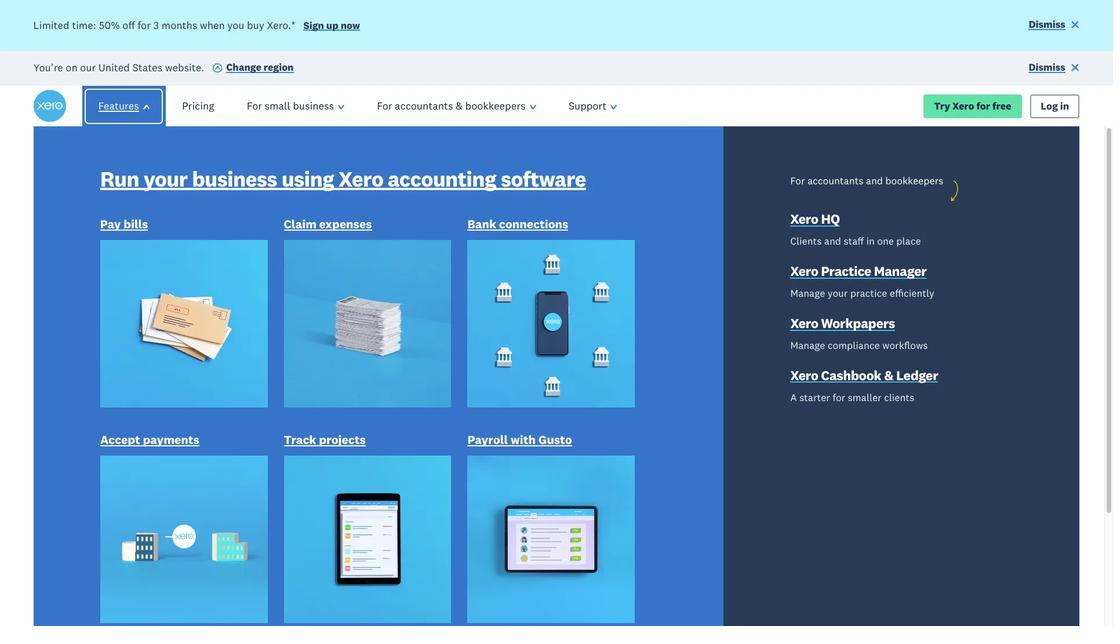 Task type: vqa. For each thing, say whether or not it's contained in the screenshot.
'what's'
no



Task type: describe. For each thing, give the bounding box(es) containing it.
pay bills link
[[100, 216, 148, 234]]

bank connections
[[467, 216, 568, 232]]

manage your practice efficiently
[[790, 287, 934, 300]]

pricing
[[182, 99, 214, 113]]

sign up now
[[303, 19, 360, 32]]

dismiss for you're on our united states website.
[[1029, 61, 1065, 74]]

features button
[[78, 86, 170, 127]]

compare all plans link
[[279, 507, 364, 523]]

you inside limited time offer: get 50% off for 3 months* plus free onboarding when you purchase xero.
[[424, 432, 454, 456]]

1 vertical spatial and
[[824, 235, 841, 248]]

website.
[[165, 60, 204, 74]]

when inside limited time offer: get 50% off for 3 months* plus free onboarding when you purchase xero.
[[375, 432, 419, 456]]

features
[[98, 99, 139, 113]]

xero cashbook & ledger link
[[790, 367, 938, 386]]

try xero for free link
[[923, 94, 1022, 118]]

your for manage
[[828, 287, 848, 300]]

pay bills
[[100, 216, 148, 232]]

xero practice manager link
[[790, 263, 927, 282]]

up
[[326, 19, 338, 32]]

payroll
[[467, 432, 508, 447]]

free inside limited time offer: get 50% off for 3 months* plus free onboarding when you purchase xero.
[[239, 432, 271, 456]]

ledger
[[896, 367, 938, 384]]

for accountants & bookkeepers
[[377, 99, 526, 113]]

workflows
[[882, 339, 928, 352]]

xero hq link
[[790, 211, 840, 230]]

sign
[[303, 19, 324, 32]]

support
[[569, 99, 606, 113]]

0 vertical spatial in
[[1060, 100, 1069, 112]]

track projects
[[284, 432, 366, 447]]

sign up now link
[[303, 19, 360, 34]]

0 horizontal spatial 3
[[153, 18, 159, 32]]

for for for small business
[[247, 99, 262, 113]]

bookkeepers for for accountants and bookkeepers
[[885, 175, 943, 187]]

practice
[[821, 263, 871, 279]]

manage compliance workflows
[[790, 339, 928, 352]]

manage for workpapers
[[790, 339, 825, 352]]

on
[[66, 60, 77, 74]]

manager
[[874, 263, 927, 279]]

xero.
[[203, 455, 246, 478]]

claim expenses
[[284, 216, 372, 232]]

a xero user decorating a cake with blue icing. social proof badges surrounding the circular image. image
[[568, 127, 1080, 567]]

love
[[334, 202, 426, 263]]

accept payments link
[[100, 432, 199, 450]]

for for for accountants & bookkeepers
[[377, 99, 392, 113]]

payments
[[143, 432, 199, 447]]

xero workpapers
[[790, 315, 895, 332]]

limited for limited time: 50% off for 3 months when you buy xero.*
[[33, 18, 69, 32]]

xero up expenses
[[338, 165, 383, 192]]

for accountants & bookkeepers button
[[361, 86, 552, 127]]

for inside limited time offer: get 50% off for 3 months* plus free onboarding when you purchase xero.
[[384, 410, 407, 433]]

back to what you love with xero accounting software
[[122, 158, 426, 395]]

bank connections link
[[467, 216, 568, 234]]

limited time offer: get 50% off for 3 months* plus free onboarding when you purchase xero.
[[122, 410, 454, 478]]

to
[[329, 158, 375, 219]]

log
[[1041, 100, 1058, 112]]

free inside "link"
[[993, 100, 1011, 112]]

time
[[191, 410, 228, 433]]

0 vertical spatial accounting
[[388, 165, 496, 192]]

xero practice manager
[[790, 263, 927, 279]]

region
[[264, 61, 294, 74]]

bookkeepers for for accountants & bookkeepers
[[465, 99, 526, 113]]

3 inside limited time offer: get 50% off for 3 months* plus free onboarding when you purchase xero.
[[412, 410, 422, 433]]

all
[[323, 507, 335, 520]]

xero inside "link"
[[952, 100, 974, 112]]

cashbook
[[821, 367, 881, 384]]

learn
[[133, 507, 160, 520]]

clients and staff in one place
[[790, 235, 921, 248]]

one
[[877, 235, 894, 248]]

xero inside "link"
[[188, 507, 210, 520]]

months
[[162, 18, 197, 32]]

time:
[[72, 18, 96, 32]]

you're on our united states website.
[[33, 60, 204, 74]]

buy
[[247, 18, 264, 32]]

track projects link
[[284, 432, 366, 450]]

connections
[[499, 216, 568, 232]]

0 vertical spatial software
[[501, 165, 586, 192]]

clients
[[884, 391, 914, 404]]

you're
[[33, 60, 63, 74]]

for inside try xero for free "link"
[[976, 100, 990, 112]]

accept payments
[[100, 432, 199, 447]]

business for your
[[192, 165, 277, 192]]

xero up clients
[[790, 211, 818, 227]]

limited time: 50% off for 3 months when you buy xero.*
[[33, 18, 296, 32]]

50% inside limited time offer: get 50% off for 3 months* plus free onboarding when you purchase xero.
[[316, 410, 353, 433]]

learn what xero can do link
[[122, 502, 254, 526]]

get
[[281, 410, 311, 433]]

run your business using xero accounting software
[[100, 165, 586, 192]]

log in
[[1041, 100, 1069, 112]]

what inside 'back to what you love with xero accounting software'
[[122, 202, 233, 263]]

small
[[265, 99, 290, 113]]

pay
[[100, 216, 121, 232]]

claim expenses link
[[284, 216, 372, 234]]



Task type: locate. For each thing, give the bounding box(es) containing it.
bookkeepers
[[465, 99, 526, 113], [885, 175, 943, 187]]

0 vertical spatial manage
[[790, 287, 825, 300]]

compare
[[279, 507, 321, 520]]

off
[[123, 18, 135, 32], [358, 410, 379, 433]]

what inside learn what xero can do "link"
[[162, 507, 186, 520]]

1 vertical spatial your
[[828, 287, 848, 300]]

a
[[790, 391, 797, 404]]

& for cashbook
[[884, 367, 893, 384]]

1 vertical spatial free
[[239, 432, 271, 456]]

&
[[456, 99, 463, 113], [884, 367, 893, 384]]

1 vertical spatial limited
[[122, 410, 186, 433]]

efficiently
[[890, 287, 934, 300]]

log in link
[[1030, 94, 1080, 118]]

1 vertical spatial &
[[884, 367, 893, 384]]

onboarding
[[276, 432, 370, 456]]

accountants for &
[[395, 99, 453, 113]]

for right starter
[[833, 391, 845, 404]]

1 vertical spatial bookkeepers
[[885, 175, 943, 187]]

starter
[[799, 391, 830, 404]]

in right log
[[1060, 100, 1069, 112]]

1 horizontal spatial for
[[377, 99, 392, 113]]

2 dismiss button from the top
[[1029, 61, 1080, 76]]

1 vertical spatial dismiss button
[[1029, 61, 1080, 76]]

do
[[232, 507, 244, 520]]

change region
[[226, 61, 294, 74]]

can
[[212, 507, 229, 520]]

0 vertical spatial bookkeepers
[[465, 99, 526, 113]]

expenses
[[319, 216, 372, 232]]

dismiss
[[1029, 18, 1065, 31], [1029, 61, 1065, 74]]

0 vertical spatial your
[[143, 165, 188, 192]]

business inside dropdown button
[[293, 99, 334, 113]]

run
[[100, 165, 139, 192]]

bookkeepers inside dropdown button
[[465, 99, 526, 113]]

smaller
[[848, 391, 882, 404]]

workpapers
[[821, 315, 895, 332]]

1 vertical spatial business
[[192, 165, 277, 192]]

0 horizontal spatial 50%
[[99, 18, 120, 32]]

1 vertical spatial off
[[358, 410, 379, 433]]

0 horizontal spatial bookkeepers
[[465, 99, 526, 113]]

limited for limited time offer: get 50% off for 3 months* plus free onboarding when you purchase xero.
[[122, 410, 186, 433]]

2 vertical spatial you
[[424, 432, 454, 456]]

50% right get
[[316, 410, 353, 433]]

bills
[[124, 216, 148, 232]]

when right months
[[200, 18, 225, 32]]

1 horizontal spatial your
[[828, 287, 848, 300]]

for right projects at left
[[384, 410, 407, 433]]

1 vertical spatial in
[[866, 235, 875, 248]]

2 manage from the top
[[790, 339, 825, 352]]

payroll with gusto
[[467, 432, 572, 447]]

0 vertical spatial and
[[866, 175, 883, 187]]

projects
[[319, 432, 366, 447]]

for small business button
[[231, 86, 361, 127]]

compliance
[[828, 339, 880, 352]]

dismiss for limited time: 50% off for 3 months when you buy xero.*
[[1029, 18, 1065, 31]]

run your business using xero accounting software link
[[100, 165, 586, 195]]

xero left workpapers
[[790, 315, 818, 332]]

0 horizontal spatial with
[[122, 246, 220, 307]]

1 manage from the top
[[790, 287, 825, 300]]

for right try
[[976, 100, 990, 112]]

1 vertical spatial manage
[[790, 339, 825, 352]]

hq
[[821, 211, 840, 227]]

xero left can
[[188, 507, 210, 520]]

1 horizontal spatial accounting
[[388, 165, 496, 192]]

accounting inside 'back to what you love with xero accounting software'
[[122, 290, 369, 351]]

plus
[[199, 432, 234, 456]]

limited inside limited time offer: get 50% off for 3 months* plus free onboarding when you purchase xero.
[[122, 410, 186, 433]]

0 vertical spatial business
[[293, 99, 334, 113]]

your right "run"
[[143, 165, 188, 192]]

change
[[226, 61, 261, 74]]

business
[[293, 99, 334, 113], [192, 165, 277, 192]]

0 vertical spatial &
[[456, 99, 463, 113]]

practice
[[850, 287, 887, 300]]

1 horizontal spatial bookkeepers
[[885, 175, 943, 187]]

for inside dropdown button
[[247, 99, 262, 113]]

0 horizontal spatial free
[[239, 432, 271, 456]]

for small business
[[247, 99, 334, 113]]

months*
[[122, 432, 194, 456]]

xero down clients
[[790, 263, 818, 279]]

support button
[[552, 86, 633, 127]]

& for accountants
[[456, 99, 463, 113]]

dismiss button for you're on our united states website.
[[1029, 61, 1080, 76]]

purchase
[[122, 455, 199, 478]]

for inside dropdown button
[[377, 99, 392, 113]]

dismiss button
[[1029, 18, 1080, 33], [1029, 61, 1080, 76]]

0 horizontal spatial your
[[143, 165, 188, 192]]

states
[[132, 60, 162, 74]]

and
[[866, 175, 883, 187], [824, 235, 841, 248]]

manage for practice
[[790, 287, 825, 300]]

accountants for and
[[807, 175, 863, 187]]

payroll with gusto link
[[467, 432, 572, 450]]

xero hq
[[790, 211, 840, 227]]

0 horizontal spatial in
[[866, 235, 875, 248]]

with inside 'back to what you love with xero accounting software'
[[122, 246, 220, 307]]

manage down practice
[[790, 287, 825, 300]]

xero homepage image
[[33, 90, 66, 123]]

0 vertical spatial what
[[122, 202, 233, 263]]

xero up starter
[[790, 367, 818, 384]]

1 horizontal spatial and
[[866, 175, 883, 187]]

2 dismiss from the top
[[1029, 61, 1065, 74]]

free right plus
[[239, 432, 271, 456]]

when right projects at left
[[375, 432, 419, 456]]

xero workpapers link
[[790, 315, 895, 334]]

try xero for free
[[934, 100, 1011, 112]]

business for small
[[293, 99, 334, 113]]

& inside dropdown button
[[456, 99, 463, 113]]

1 horizontal spatial &
[[884, 367, 893, 384]]

software inside 'back to what you love with xero accounting software'
[[122, 334, 316, 395]]

1 horizontal spatial with
[[511, 432, 536, 447]]

when
[[200, 18, 225, 32], [375, 432, 419, 456]]

for for for accountants and bookkeepers
[[790, 175, 805, 187]]

0 vertical spatial dismiss
[[1029, 18, 1065, 31]]

1 horizontal spatial software
[[501, 165, 586, 192]]

1 horizontal spatial business
[[293, 99, 334, 113]]

0 horizontal spatial limited
[[33, 18, 69, 32]]

united
[[98, 60, 130, 74]]

offer:
[[233, 410, 277, 433]]

accounting
[[388, 165, 496, 192], [122, 290, 369, 351]]

pricing link
[[166, 86, 231, 127]]

in
[[1060, 100, 1069, 112], [866, 235, 875, 248]]

change region button
[[212, 61, 294, 76]]

1 horizontal spatial free
[[993, 100, 1011, 112]]

0 vertical spatial free
[[993, 100, 1011, 112]]

0 horizontal spatial for
[[247, 99, 262, 113]]

compare all plans
[[279, 507, 364, 520]]

2 horizontal spatial for
[[790, 175, 805, 187]]

track
[[284, 432, 316, 447]]

for
[[247, 99, 262, 113], [377, 99, 392, 113], [790, 175, 805, 187]]

1 vertical spatial 3
[[412, 410, 422, 433]]

back
[[211, 158, 319, 219]]

manage down xero workpapers link
[[790, 339, 825, 352]]

50% right time:
[[99, 18, 120, 32]]

0 horizontal spatial and
[[824, 235, 841, 248]]

dismiss button for limited time: 50% off for 3 months when you buy xero.*
[[1029, 18, 1080, 33]]

1 vertical spatial 50%
[[316, 410, 353, 433]]

in left one
[[866, 235, 875, 248]]

1 horizontal spatial 3
[[412, 410, 422, 433]]

what
[[122, 202, 233, 263], [162, 507, 186, 520]]

accountants inside dropdown button
[[395, 99, 453, 113]]

1 vertical spatial accounting
[[122, 290, 369, 351]]

clients
[[790, 235, 822, 248]]

for accountants and bookkeepers
[[790, 175, 943, 187]]

1 horizontal spatial limited
[[122, 410, 186, 433]]

xero right try
[[952, 100, 974, 112]]

0 vertical spatial 50%
[[99, 18, 120, 32]]

xero down claim
[[230, 246, 332, 307]]

1 horizontal spatial when
[[375, 432, 419, 456]]

1 vertical spatial dismiss
[[1029, 61, 1065, 74]]

0 vertical spatial dismiss button
[[1029, 18, 1080, 33]]

claim
[[284, 216, 316, 232]]

0 horizontal spatial accountants
[[395, 99, 453, 113]]

1 horizontal spatial 50%
[[316, 410, 353, 433]]

0 vertical spatial 3
[[153, 18, 159, 32]]

1 vertical spatial what
[[162, 507, 186, 520]]

1 vertical spatial software
[[122, 334, 316, 395]]

0 horizontal spatial accounting
[[122, 290, 369, 351]]

0 horizontal spatial software
[[122, 334, 316, 395]]

place
[[896, 235, 921, 248]]

0 vertical spatial limited
[[33, 18, 69, 32]]

0 vertical spatial when
[[200, 18, 225, 32]]

1 dismiss button from the top
[[1029, 18, 1080, 33]]

try
[[934, 100, 950, 112]]

0 vertical spatial with
[[122, 246, 220, 307]]

your down practice
[[828, 287, 848, 300]]

1 vertical spatial with
[[511, 432, 536, 447]]

now
[[341, 19, 360, 32]]

a starter for smaller clients
[[790, 391, 914, 404]]

1 vertical spatial accountants
[[807, 175, 863, 187]]

1 horizontal spatial in
[[1060, 100, 1069, 112]]

1 dismiss from the top
[[1029, 18, 1065, 31]]

our
[[80, 60, 96, 74]]

0 vertical spatial accountants
[[395, 99, 453, 113]]

1 horizontal spatial accountants
[[807, 175, 863, 187]]

0 horizontal spatial when
[[200, 18, 225, 32]]

1 vertical spatial you
[[243, 202, 324, 263]]

0 horizontal spatial business
[[192, 165, 277, 192]]

0 horizontal spatial off
[[123, 18, 135, 32]]

you inside 'back to what you love with xero accounting software'
[[243, 202, 324, 263]]

free left log
[[993, 100, 1011, 112]]

for left months
[[138, 18, 151, 32]]

bank
[[467, 216, 496, 232]]

0 vertical spatial off
[[123, 18, 135, 32]]

plans
[[338, 507, 364, 520]]

0 horizontal spatial &
[[456, 99, 463, 113]]

1 vertical spatial when
[[375, 432, 419, 456]]

xero inside 'back to what you love with xero accounting software'
[[230, 246, 332, 307]]

your for run
[[143, 165, 188, 192]]

accept
[[100, 432, 140, 447]]

1 horizontal spatial off
[[358, 410, 379, 433]]

0 vertical spatial you
[[227, 18, 244, 32]]

off inside limited time offer: get 50% off for 3 months* plus free onboarding when you purchase xero.
[[358, 410, 379, 433]]



